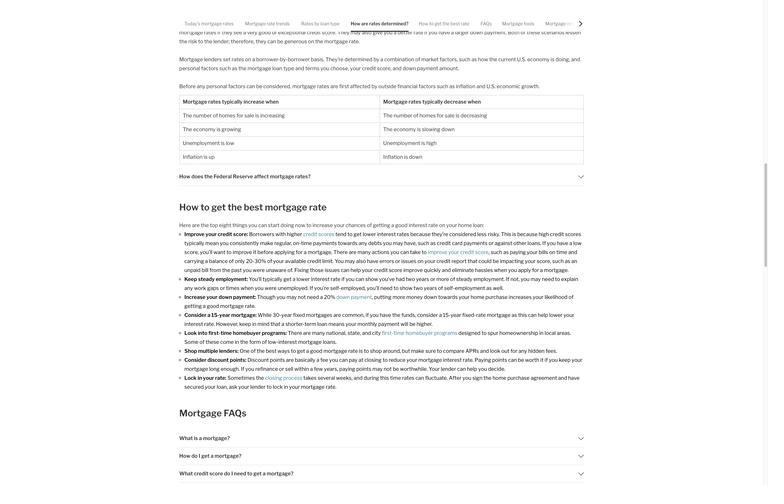 Task type: describe. For each thing, give the bounding box(es) containing it.
when up decreasing
[[468, 99, 481, 105]]

of right chances
[[367, 223, 372, 229]]

the number of homes for sale is increasing
[[183, 113, 285, 119]]

0 horizontal spatial not
[[298, 295, 306, 301]]

0 vertical spatial score
[[476, 250, 489, 256]]

1 vertical spatial u.s.
[[487, 83, 496, 89]]

news
[[567, 21, 578, 26]]

such up mortgage rates typically decrease when
[[437, 83, 449, 89]]

score, down combination
[[377, 65, 392, 71]]

see
[[234, 29, 242, 35]]

number for the number of homes for sale is decreasing
[[394, 113, 413, 119]]

your inside mortgage rates depend on the loan terms, the type of loan, credit score, debt-to-income ratio, and employment history. for example, lenders may offer you better mortgage rates if they see a very good or exceptional credit score. they may also give you a better rate if you have a larger down payment. both of these scenarios lessen the risk to the lender; therefore, they can be generous on the mortgage rate. mortgage lenders set rates on a borrower-by-borrower basis. they're determined by a combination of market factors, such as how the current u.s. economy is doing, and personal factors such as the mortgage loan type and terms you choose, your credit score, and down payment amount. before any personal factors can be considered, mortgage rates are first affected by outside financial factors such as inflation and u.s. economic growth.
[[350, 65, 361, 71]]

2 horizontal spatial improve
[[428, 250, 448, 256]]

down down times
[[219, 295, 232, 301]]

high inside tend to get lower interest rates because they're considered less risky. this is because high credit scores typically mean you consistently make regular, on-time payments towards any debts you may have, such as credit card payments or against other loans. if you have a low score, you'll want to improve it before applying for a mortgage. there are many actions you can take to
[[539, 232, 549, 238]]

1 vertical spatial mortgage?
[[215, 453, 242, 459]]

2 first- from the left
[[382, 330, 394, 337]]

borrower
[[288, 56, 310, 62]]

you'll inside you'll typically get a lower interest rate if you can show you've had two years or more of steady employment. if not, you may need to explain any work gaps or times when you were unemployed. if you're self-employed, you'll need to show two years of self-employment as well.
[[367, 286, 380, 292]]

decreasing
[[461, 113, 487, 119]]

are down term
[[303, 330, 311, 337]]

rates left first
[[317, 83, 330, 89]]

down right slowing
[[442, 126, 455, 132]]

1 vertical spatial years
[[424, 286, 437, 292]]

this inside while 30-year fixed mortgages are common, if you have the funds, consider a 15-year fixed-rate mortgage as this can help lower your interest rate. however, keep in mind that a shorter-term loan means your monthly payment will be higher.
[[518, 312, 527, 319]]

is down unemployment is high
[[404, 154, 408, 160]]

for up growing
[[237, 113, 244, 119]]

well.
[[493, 286, 504, 292]]

mortgage down sure
[[419, 357, 442, 364]]

consider discount points:
[[185, 357, 248, 364]]

fixing
[[295, 268, 309, 274]]

the for the number of homes for sale is decreasing
[[383, 113, 393, 119]]

takes several weeks, and during this time rates can fluctuate. after you sign the home purchase agreement and have secured your loan, ask your lender to lock in your mortgage rate.
[[185, 375, 581, 391]]

before
[[179, 83, 196, 89]]

loan, inside the takes several weeks, and during this time rates can fluctuate. after you sign the home purchase agreement and have secured your loan, ask your lender to lock in your mortgage rate.
[[217, 384, 228, 391]]

of up the economy is slowing down
[[414, 113, 419, 119]]

, for such
[[489, 250, 490, 256]]

any up worth
[[519, 348, 527, 355]]

is left growing
[[217, 126, 221, 132]]

sure
[[426, 348, 436, 355]]

0 vertical spatial faqs
[[481, 21, 492, 26]]

larger
[[455, 29, 469, 35]]

mortgage for mortgage rates typically increase when
[[183, 99, 207, 105]]

30-
[[273, 312, 282, 319]]

for inside , such as paying your bills on time and carrying a balance of only 20-30% of your available credit limit. you may also have errors or issues on your credit report that could be impacting your score, such as an unpaid bill from the past you were unaware of. fixing those issues can help your credit score improve quickly and eliminate hassles when you apply for a mortgage.
[[532, 268, 539, 274]]

these inside mortgage rates depend on the loan terms, the type of loan, credit score, debt-to-income ratio, and employment history. for example, lenders may offer you better mortgage rates if they see a very good or exceptional credit score. they may also give you a better rate if you have a larger down payment. both of these scenarios lessen the risk to the lender; therefore, they can be generous on the mortgage rate. mortgage lenders set rates on a borrower-by-borrower basis. they're determined by a combination of market factors, such as how the current u.s. economy is doing, and personal factors such as the mortgage loan type and terms you choose, your credit score, and down payment amount. before any personal factors can be considered, mortgage rates are first affected by outside financial factors such as inflation and u.s. economic growth.
[[527, 29, 541, 35]]

what for what credit score do i need to get a mortgage?
[[179, 471, 193, 477]]

for inside tend to get lower interest rates because they're considered less risky. this is because high credit scores typically mean you consistently make regular, on-time payments towards any debts you may have, such as credit card payments or against other loans. if you have a low score, you'll want to improve it before applying for a mortgage. there are many actions you can take to
[[296, 250, 303, 256]]

mortgage right today's
[[201, 21, 222, 26]]

federal
[[214, 174, 232, 180]]

on right generous
[[308, 38, 314, 44]]

mortgage down today's
[[179, 29, 203, 35]]

and up paying
[[480, 348, 489, 355]]

you down paying
[[479, 366, 487, 373]]

today's
[[185, 21, 200, 26]]

the for the economy is growing
[[183, 126, 192, 132]]

is left slowing
[[417, 126, 421, 132]]

1 horizontal spatial factors
[[228, 83, 246, 89]]

the inside designed to spur homeownership in local areas. some of these come in the form of low-interest mortgage loans.
[[240, 339, 248, 346]]

the up 'very'
[[244, 20, 252, 26]]

1 vertical spatial faqs
[[224, 408, 247, 419]]

mortgage for mortgage faqs
[[179, 408, 222, 419]]

of right 30%
[[267, 259, 272, 265]]

rates right set
[[232, 56, 244, 62]]

0 vertical spatial increase
[[244, 99, 265, 105]]

interest inside discount points are basically a fee you can pay at closing to reduce your mortgage interest rate. paying points can be worth it if you keep your mortgage long enough. if you refinance or sell within a few years, paying points may not be worthwhile. your lender can help you decide.
[[443, 357, 462, 364]]

rates up see
[[223, 21, 234, 26]]

were inside you'll typically get a lower interest rate if you can show you've had two years or more of steady employment. if not, you may need to explain any work gaps or times when you were unemployed. if you're self-employed, you'll need to show two years of self-employment as well.
[[265, 286, 277, 292]]

can down terms,
[[268, 38, 276, 44]]

bills
[[539, 250, 548, 256]]

may inside tend to get lower interest rates because they're considered less risky. this is because high credit scores typically mean you consistently make regular, on-time payments towards any debts you may have, such as credit card payments or against other loans. if you have a low score, you'll want to improve it before applying for a mortgage. there are many actions you can take to
[[393, 241, 403, 247]]

of down into at bottom
[[200, 339, 205, 346]]

or right gaps
[[220, 286, 225, 292]]

2 horizontal spatial factors
[[419, 83, 436, 89]]

as down therefore, in the top of the page
[[232, 65, 237, 71]]

type up 'score.'
[[330, 21, 340, 26]]

1 year from the left
[[220, 312, 230, 319]]

many inside tend to get lower interest rates because they're considered less risky. this is because high credit scores typically mean you consistently make regular, on-time payments towards any debts you may have, such as credit card payments or against other loans. if you have a low score, you'll want to improve it before applying for a mortgage. there are many actions you can take to
[[358, 250, 371, 256]]

1 horizontal spatial they
[[256, 38, 267, 44]]

after
[[449, 375, 462, 382]]

you up 'want'
[[220, 241, 229, 247]]

rate. inside while 30-year fixed mortgages are common, if you have the funds, consider a 15-year fixed-rate mortgage as this can help lower your interest rate. however, keep in mind that a shorter-term loan means your monthly payment will be higher.
[[204, 321, 215, 328]]

form
[[249, 339, 261, 346]]

reduce
[[389, 357, 406, 364]]

they
[[338, 29, 350, 35]]

2 vertical spatial by
[[372, 83, 378, 89]]

be down exceptional
[[277, 38, 283, 44]]

mind
[[258, 321, 270, 328]]

payment inside while 30-year fixed mortgages are common, if you have the funds, consider a 15-year fixed-rate mortgage as this can help lower your interest rate. however, keep in mind that a shorter-term loan means your monthly payment will be higher.
[[378, 321, 400, 328]]

and left during
[[354, 375, 363, 382]]

1 vertical spatial by
[[374, 56, 380, 62]]

on up they're
[[439, 223, 446, 229]]

0 horizontal spatial score
[[210, 471, 223, 477]]

when inside , such as paying your bills on time and carrying a balance of only 20-30% of your available credit limit. you may also have errors or issues on your credit report that could be impacting your score, such as an unpaid bill from the past you were unaware of. fixing those issues can help your credit score improve quickly and eliminate hassles when you apply for a mortgage.
[[494, 268, 507, 274]]

local
[[545, 330, 556, 337]]

type down by-
[[284, 65, 294, 71]]

1 vertical spatial show
[[400, 286, 413, 292]]

such right factors,
[[459, 56, 471, 62]]

example,
[[471, 20, 493, 26]]

rates down financial
[[409, 99, 422, 105]]

secured
[[185, 384, 204, 391]]

determined
[[345, 56, 373, 62]]

if inside tend to get lower interest rates because they're considered less risky. this is because high credit scores typically mean you consistently make regular, on-time payments towards any debts you may have, such as credit card payments or against other loans. if you have a low score, you'll want to improve it before applying for a mortgage. there are many actions you can take to
[[543, 241, 546, 247]]

1 horizontal spatial increase
[[313, 223, 333, 229]]

shop multiple lenders: one of the best ways to get a good mortgage rate is to shop around, but make sure to compare aprs and look out for any hidden fees.
[[185, 348, 557, 355]]

what is a mortgage?
[[179, 436, 230, 442]]

are inside mortgage rates depend on the loan terms, the type of loan, credit score, debt-to-income ratio, and employment history. for example, lenders may offer you better mortgage rates if they see a very good or exceptional credit score. they may also give you a better rate if you have a larger down payment. both of these scenarios lessen the risk to the lender; therefore, they can be generous on the mortgage rate. mortgage lenders set rates on a borrower-by-borrower basis. they're determined by a combination of market factors, such as how the current u.s. economy is doing, and personal factors such as the mortgage loan type and terms you choose, your credit score, and down payment amount. before any personal factors can be considered, mortgage rates are first affected by outside financial factors such as inflation and u.s. economic growth.
[[331, 83, 338, 89]]

employment inside you'll typically get a lower interest rate if you can show you've had two years or more of steady employment. if not, you may need to explain any work gaps or times when you were unemployed. if you're self-employed, you'll need to show two years of self-employment as well.
[[455, 286, 486, 292]]

terms,
[[264, 20, 280, 26]]

more inside you'll typically get a lower interest rate if you can show you've had two years or more of steady employment. if not, you may need to explain any work gaps or times when you were unemployed. if you're self-employed, you'll need to show two years of self-employment as well.
[[437, 277, 449, 283]]

mortgage inside , putting more money down towards your home purchase increases your likelihood of getting a good mortgage rate.
[[220, 303, 244, 310]]

the left top in the left of the page
[[201, 223, 209, 229]]

you down you'll
[[255, 286, 264, 292]]

consider for discount points are basically a fee you can pay at closing to reduce your mortgage interest rate. paying points can be worth it if you keep your mortgage long enough. if you refinance or sell within a few years, paying points may not be worthwhile. your lender can help you decide.
[[185, 357, 207, 364]]

also inside , such as paying your bills on time and carrying a balance of only 20-30% of your available credit limit. you may also have errors or issues on your credit report that could be impacting your score, such as an unpaid bill from the past you were unaware of. fixing those issues can help your credit score improve quickly and eliminate hassles when you apply for a mortgage.
[[356, 259, 366, 265]]

sale for increasing
[[245, 113, 254, 119]]

you up years,
[[330, 357, 338, 364]]

choose,
[[331, 65, 349, 71]]

good inside mortgage rates depend on the loan terms, the type of loan, credit score, debt-to-income ratio, and employment history. for example, lenders may offer you better mortgage rates if they see a very good or exceptional credit score. they may also give you a better rate if you have a larger down payment. both of these scenarios lessen the risk to the lender; therefore, they can be generous on the mortgage rate. mortgage lenders set rates on a borrower-by-borrower basis. they're determined by a combination of market factors, such as how the current u.s. economy is doing, and personal factors such as the mortgage loan type and terms you choose, your credit score, and down payment amount. before any personal factors can be considered, mortgage rates are first affected by outside financial factors such as inflation and u.s. economic growth.
[[259, 29, 271, 35]]

1 vertical spatial two
[[414, 286, 423, 292]]

and down monthly
[[362, 330, 371, 337]]

such down the against
[[491, 250, 503, 256]]

history.
[[444, 20, 461, 26]]

you down apply
[[521, 277, 530, 283]]

0 horizontal spatial payment
[[351, 295, 372, 301]]

lenders:
[[219, 348, 239, 355]]

rate up they're
[[429, 223, 438, 229]]

rate inside while 30-year fixed mortgages are common, if you have the funds, consider a 15-year fixed-rate mortgage as this can help lower your interest rate. however, keep in mind that a shorter-term loan means your monthly payment will be higher.
[[476, 312, 486, 319]]

1 horizontal spatial lenders
[[494, 20, 512, 26]]

typically inside tend to get lower interest rates because they're considered less risky. this is because high credit scores typically mean you consistently make regular, on-time payments towards any debts you may have, such as credit card payments or against other loans. if you have a low score, you'll want to improve it before applying for a mortgage. there are many actions you can take to
[[185, 241, 204, 247]]

mortgage news
[[546, 21, 578, 26]]

next image
[[579, 21, 584, 27]]

how are rates determined?
[[351, 21, 409, 26]]

rate up "here are the top eight things you can start doing now to increase your chances of getting a good interest rate on your home loan:"
[[309, 202, 327, 213]]

growth.
[[522, 83, 540, 89]]

as left an
[[565, 259, 571, 265]]

of right one
[[251, 348, 256, 355]]

if left you're
[[310, 286, 313, 292]]

get inside tend to get lower interest rates because they're considered less risky. this is because high credit scores typically mean you consistently make regular, on-time payments towards any debts you may have, such as credit card payments or against other loans. if you have a low score, you'll want to improve it before applying for a mortgage. there are many actions you can take to
[[354, 232, 362, 238]]

term
[[305, 321, 316, 328]]

0 vertical spatial do
[[192, 453, 198, 459]]

into
[[198, 330, 207, 337]]

you
[[335, 259, 344, 265]]

a inside you'll typically get a lower interest rate if you can show you've had two years or more of steady employment. if not, you may need to explain any work gaps or times when you were unemployed. if you're self-employed, you'll need to show two years of self-employment as well.
[[293, 277, 296, 283]]

rates
[[301, 21, 314, 26]]

of left "only"
[[229, 259, 234, 265]]

2 self- from the left
[[444, 286, 455, 292]]

areas.
[[557, 330, 571, 337]]

score inside , such as paying your bills on time and carrying a balance of only 20-30% of your available credit limit. you may also have errors or issues on your credit report that could be impacting your score, such as an unpaid bill from the past you were unaware of. fixing those issues can help your credit score improve quickly and eliminate hassles when you apply for a mortgage.
[[389, 268, 403, 274]]

you up improve your credit score: borrowers with higher credit scores
[[249, 223, 257, 229]]

the inside the takes several weeks, and during this time rates can fluctuate. after you sign the home purchase agreement and have secured your loan, ask your lender to lock in your mortgage rate.
[[484, 375, 492, 382]]

typically inside you'll typically get a lower interest rate if you can show you've had two years or more of steady employment. if not, you may need to explain any work gaps or times when you were unemployed. if you're self-employed, you'll need to show two years of self-employment as well.
[[263, 277, 283, 283]]

mortgage news link
[[546, 15, 578, 32]]

mortgage for mortgage news
[[546, 21, 566, 26]]

have inside while 30-year fixed mortgages are common, if you have the funds, consider a 15-year fixed-rate mortgage as this can help lower your interest rate. however, keep in mind that a shorter-term loan means your monthly payment will be higher.
[[380, 312, 391, 319]]

2 vertical spatial mortgage?
[[267, 471, 294, 477]]

0 vertical spatial years
[[416, 277, 429, 283]]

be inside while 30-year fixed mortgages are common, if you have the funds, consider a 15-year fixed-rate mortgage as this can help lower your interest rate. however, keep in mind that a shorter-term loan means your monthly payment will be higher.
[[410, 321, 416, 328]]

on down therefore, in the top of the page
[[245, 56, 251, 62]]

in inside the takes several weeks, and during this time rates can fluctuate. after you sign the home purchase agreement and have secured your loan, ask your lender to lock in your mortgage rate.
[[284, 384, 288, 391]]

loans. inside tend to get lower interest rates because they're considered less risky. this is because high credit scores typically mean you consistently make regular, on-time payments towards any debts you may have, such as credit card payments or against other loans. if you have a low score, you'll want to improve it before applying for a mortgage. there are many actions you can take to
[[528, 241, 542, 247]]

low-
[[268, 339, 278, 346]]

down down unemployment is high
[[409, 154, 423, 160]]

shorter-
[[286, 321, 305, 328]]

tools
[[524, 21, 535, 26]]

1 horizontal spatial issues
[[402, 259, 417, 265]]

mortgage inside designed to spur homeownership in local areas. some of these come in the form of low-interest mortgage loans.
[[298, 339, 322, 346]]

such down set
[[220, 65, 231, 71]]

rate inside you'll typically get a lower interest rate if you can show you've had two years or more of steady employment. if not, you may need to explain any work gaps or times when you were unemployed. if you're self-employed, you'll need to show two years of self-employment as well.
[[331, 277, 341, 283]]

your
[[429, 366, 440, 373]]

of left low-
[[262, 339, 267, 346]]

what credit score do i need to get a mortgage?
[[179, 471, 294, 477]]

up
[[209, 154, 215, 160]]

have inside mortgage rates depend on the loan terms, the type of loan, credit score, debt-to-income ratio, and employment history. for example, lenders may offer you better mortgage rates if they see a very good or exceptional credit score. they may also give you a better rate if you have a larger down payment. both of these scenarios lessen the risk to the lender; therefore, they can be generous on the mortgage rate. mortgage lenders set rates on a borrower-by-borrower basis. they're determined by a combination of market factors, such as how the current u.s. economy is doing, and personal factors such as the mortgage loan type and terms you choose, your credit score, and down payment amount. before any personal factors can be considered, mortgage rates are first affected by outside financial factors such as inflation and u.s. economic growth.
[[439, 29, 450, 35]]

loan up 'very'
[[253, 20, 263, 26]]

on down take
[[418, 259, 424, 265]]

if up lender;
[[218, 29, 221, 35]]

if left not,
[[506, 277, 510, 283]]

unaware
[[266, 268, 287, 274]]

you down impacting
[[509, 268, 517, 274]]

is down the economy is slowing down
[[422, 140, 425, 146]]

lender;
[[213, 38, 230, 44]]

lender inside discount points are basically a fee you can pay at closing to reduce your mortgage interest rate. paying points can be worth it if you keep your mortgage long enough. if you refinance or sell within a few years, paying points may not be worthwhile. your lender can help you decide.
[[441, 366, 456, 373]]

on up see
[[237, 20, 243, 26]]

lock
[[185, 375, 197, 382]]

best for rate
[[451, 21, 460, 26]]

means
[[329, 321, 345, 328]]

paying
[[475, 357, 491, 364]]

and down "borrower"
[[295, 65, 304, 71]]

shop
[[185, 348, 197, 355]]

takes
[[304, 375, 317, 382]]

affected
[[350, 83, 371, 89]]

2 horizontal spatial points
[[492, 357, 507, 364]]

the down 'score.'
[[315, 38, 323, 44]]

home inside , putting more money down towards your home purchase increases your likelihood of getting a good mortgage rate.
[[471, 295, 485, 301]]

how for how do i get a mortgage?
[[179, 453, 190, 459]]

2 vertical spatial best
[[266, 348, 277, 355]]

home inside the takes several weeks, and during this time rates can fluctuate. after you sign the home purchase agreement and have secured your loan, ask your lender to lock in your mortgage rate.
[[493, 375, 507, 382]]

credit scores link
[[303, 232, 335, 238]]

scores inside tend to get lower interest rates because they're considered less risky. this is because high credit scores typically mean you consistently make regular, on-time payments towards any debts you may have, such as credit card payments or against other loans. if you have a low score, you'll want to improve it before applying for a mortgage. there are many actions you can take to
[[565, 232, 581, 238]]

20-
[[246, 259, 255, 265]]

you're
[[314, 286, 329, 292]]

0 vertical spatial low
[[226, 140, 234, 146]]

to inside designed to spur homeownership in local areas. some of these come in the form of low-interest mortgage loans.
[[482, 330, 487, 337]]

0 vertical spatial two
[[406, 277, 415, 283]]

you'll typically get a lower interest rate if you can show you've had two years or more of steady employment. if not, you may need to explain any work gaps or times when you were unemployed. if you're self-employed, you'll need to show two years of self-employment as well.
[[185, 277, 580, 292]]

0 horizontal spatial i
[[199, 453, 200, 459]]

only
[[235, 259, 245, 265]]

the for the number of homes for sale is increasing
[[183, 113, 192, 119]]

mortgage rates typically decrease when
[[383, 99, 481, 105]]

mortgage rate trends
[[245, 21, 290, 26]]

rate:
[[215, 375, 227, 382]]

debt-
[[351, 20, 364, 26]]

1 self- from the left
[[330, 286, 341, 292]]

you up the employed,
[[346, 277, 355, 283]]

0 vertical spatial by
[[315, 21, 320, 26]]

start
[[268, 223, 280, 229]]

the down refinance
[[256, 375, 264, 382]]

0 vertical spatial they
[[222, 29, 233, 35]]

you up lock in your rate: sometimes the closing process
[[246, 366, 254, 373]]

sale for decreasing
[[445, 113, 455, 119]]

interest inside designed to spur homeownership in local areas. some of these come in the form of low-interest mortgage loans.
[[278, 339, 297, 346]]

the right how
[[490, 56, 498, 62]]

trends
[[276, 21, 290, 26]]

1 vertical spatial there
[[288, 330, 302, 337]]

monthly
[[358, 321, 377, 328]]

to inside discount points are basically a fee you can pay at closing to reduce your mortgage interest rate. paying points can be worth it if you keep your mortgage long enough. if you refinance or sell within a few years, paying points may not be worthwhile. your lender can help you decide.
[[383, 357, 388, 364]]

score, inside , such as paying your bills on time and carrying a balance of only 20-30% of your available credit limit. you may also have errors or issues on your credit report that could be impacting your score, such as an unpaid bill from the past you were unaware of. fixing those issues can help your credit score improve quickly and eliminate hassles when you apply for a mortgage.
[[537, 259, 552, 265]]

0 horizontal spatial points
[[270, 357, 285, 364]]

keep inside discount points are basically a fee you can pay at closing to reduce your mortgage interest rate. paying points can be worth it if you keep your mortgage long enough. if you refinance or sell within a few years, paying points may not be worthwhile. your lender can help you decide.
[[559, 357, 571, 364]]

will
[[401, 321, 409, 328]]

this
[[501, 232, 512, 238]]

you right the 'give'
[[384, 29, 393, 35]]

1 vertical spatial closing
[[265, 375, 282, 382]]

rate left trends
[[267, 21, 275, 26]]

and up an
[[569, 250, 578, 256]]

the inside , such as paying your bills on time and carrying a balance of only 20-30% of your available credit limit. you may also have errors or issues on your credit report that could be impacting your score, such as an unpaid bill from the past you were unaware of. fixing those issues can help your credit score improve quickly and eliminate hassles when you apply for a mortgage.
[[222, 268, 230, 274]]

unemployment for unemployment is high
[[383, 140, 420, 146]]

mortgage inside the takes several weeks, and during this time rates can fluctuate. after you sign the home purchase agreement and have secured your loan, ask your lender to lock in your mortgage rate.
[[301, 384, 325, 391]]

time inside tend to get lower interest rates because they're considered less risky. this is because high credit scores typically mean you consistently make regular, on-time payments towards any debts you may have, such as credit card payments or against other loans. if you have a low score, you'll want to improve it before applying for a mortgage. there are many actions you can take to
[[301, 241, 312, 247]]

1 vertical spatial personal
[[207, 83, 227, 89]]

available
[[285, 259, 306, 265]]

is down decrease
[[456, 113, 460, 119]]

as inside you'll typically get a lower interest rate if you can show you've had two years or more of steady employment. if not, you may need to explain any work gaps or times when you were unemployed. if you're self-employed, you'll need to show two years of self-employment as well.
[[487, 286, 492, 292]]

you inside while 30-year fixed mortgages are common, if you have the funds, consider a 15-year fixed-rate mortgage as this can help lower your interest rate. however, keep in mind that a shorter-term loan means your monthly payment will be higher.
[[370, 312, 379, 319]]

score, inside tend to get lower interest rates because they're considered less risky. this is because high credit scores typically mean you consistently make regular, on-time payments towards any debts you may have, such as credit card payments or against other loans. if you have a low score, you'll want to improve it before applying for a mortgage. there are many actions you can take to
[[185, 250, 199, 256]]

fixed-
[[463, 312, 476, 319]]

loan, inside mortgage rates depend on the loan terms, the type of loan, credit score, debt-to-income ratio, and employment history. for example, lenders may offer you better mortgage rates if they see a very good or exceptional credit score. they may also give you a better rate if you have a larger down payment. both of these scenarios lessen the risk to the lender; therefore, they can be generous on the mortgage rate. mortgage lenders set rates on a borrower-by-borrower basis. they're determined by a combination of market factors, such as how the current u.s. economy is doing, and personal factors such as the mortgage loan type and terms you choose, your credit score, and down payment amount. before any personal factors can be considered, mortgage rates are first affected by outside financial factors such as inflation and u.s. economic growth.
[[308, 20, 319, 26]]

mortgage down 'score.'
[[325, 38, 348, 44]]

homeownership
[[500, 330, 539, 337]]

financial
[[398, 83, 418, 89]]

for down mortgage rates typically decrease when
[[437, 113, 444, 119]]

the left the risk
[[179, 38, 187, 44]]

by-
[[280, 56, 288, 62]]

any inside you'll typically get a lower interest rate if you can show you've had two years or more of steady employment. if not, you may need to explain any work gaps or times when you were unemployed. if you're self-employed, you'll need to show two years of self-employment as well.
[[185, 286, 193, 292]]

, putting more money down towards your home purchase increases your likelihood of getting a good mortgage rate.
[[185, 295, 575, 310]]

mortgage up lock
[[185, 366, 208, 373]]

can inside tend to get lower interest rates because they're considered less risky. this is because high credit scores typically mean you consistently make regular, on-time payments towards any debts you may have, such as credit card payments or against other loans. if you have a low score, you'll want to improve it before applying for a mortgage. there are many actions you can take to
[[401, 250, 409, 256]]

0 horizontal spatial show
[[366, 277, 378, 283]]

take
[[410, 250, 421, 256]]

low inside tend to get lower interest rates because they're considered less risky. this is because high credit scores typically mean you consistently make regular, on-time payments towards any debts you may have, such as credit card payments or against other loans. if you have a low score, you'll want to improve it before applying for a mortgage. there are many actions you can take to
[[574, 241, 582, 247]]

that inside , such as paying your bills on time and carrying a balance of only 20-30% of your available credit limit. you may also have errors or issues on your credit report that could be impacting your score, such as an unpaid bill from the past you were unaware of. fixing those issues can help your credit score improve quickly and eliminate hassles when you apply for a mortgage.
[[468, 259, 478, 265]]

rate up larger
[[461, 21, 470, 26]]

0 horizontal spatial factors
[[201, 65, 218, 71]]

have inside the takes several weeks, and during this time rates can fluctuate. after you sign the home purchase agreement and have secured your loan, ask your lender to lock in your mortgage rate.
[[569, 375, 580, 382]]

on-
[[293, 241, 301, 247]]

today's mortgage rates link
[[185, 15, 234, 32]]

you right offer
[[537, 20, 546, 26]]

0 vertical spatial home
[[458, 223, 472, 229]]

spur
[[488, 330, 499, 337]]

the economy is slowing down
[[383, 126, 455, 132]]

number for the number of homes for sale is increasing
[[193, 113, 212, 119]]

or inside tend to get lower interest rates because they're considered less risky. this is because high credit scores typically mean you consistently make regular, on-time payments towards any debts you may have, such as credit card payments or against other loans. if you have a low score, you'll want to improve it before applying for a mortgage. there are many actions you can take to
[[489, 241, 494, 247]]

lender inside the takes several weeks, and during this time rates can fluctuate. after you sign the home purchase agreement and have secured your loan, ask your lender to lock in your mortgage rate.
[[250, 384, 266, 391]]

1 horizontal spatial u.s.
[[517, 56, 526, 62]]

there inside tend to get lower interest rates because they're considered less risky. this is because high credit scores typically mean you consistently make regular, on-time payments towards any debts you may have, such as credit card payments or against other loans. if you have a low score, you'll want to improve it before applying for a mortgage. there are many actions you can take to
[[334, 250, 348, 256]]

score, up they
[[335, 20, 350, 26]]

improve inside , such as paying your bills on time and carrying a balance of only 20-30% of your available credit limit. you may also have errors or issues on your credit report that could be impacting your score, such as an unpaid bill from the past you were unaware of. fixing those issues can help your credit score improve quickly and eliminate hassles when you apply for a mortgage.
[[404, 268, 423, 274]]

before
[[258, 250, 274, 256]]

mortgage tools
[[503, 21, 535, 26]]

of down quickly
[[438, 286, 443, 292]]

is inside tend to get lower interest rates because they're considered less risky. this is because high credit scores typically mean you consistently make regular, on-time payments towards any debts you may have, such as credit card payments or against other loans. if you have a low score, you'll want to improve it before applying for a mortgage. there are many actions you can take to
[[513, 232, 517, 238]]

mortgage rate trends link
[[245, 15, 290, 32]]

may down the debt-
[[351, 29, 361, 35]]

typically up the number of homes for sale is decreasing
[[423, 99, 443, 105]]

economy for the economy is slowing down
[[394, 126, 416, 132]]

hidden
[[529, 348, 545, 355]]

15- inside while 30-year fixed mortgages are common, if you have the funds, consider a 15-year fixed-rate mortgage as this can help lower your interest rate. however, keep in mind that a shorter-term loan means your monthly payment will be higher.
[[443, 312, 451, 319]]

mortgage down the risk
[[179, 56, 203, 62]]

time inside , such as paying your bills on time and carrying a balance of only 20-30% of your available credit limit. you may also have errors or issues on your credit report that could be impacting your score, such as an unpaid bill from the past you were unaware of. fixing those issues can help your credit score improve quickly and eliminate hassles when you apply for a mortgage.
[[557, 250, 568, 256]]

1 horizontal spatial better
[[547, 20, 562, 26]]

you up actions
[[383, 241, 392, 247]]

good up have,
[[396, 223, 408, 229]]

best for mortgage
[[244, 202, 263, 213]]

such inside tend to get lower interest rates because they're considered less risky. this is because high credit scores typically mean you consistently make regular, on-time payments towards any debts you may have, such as credit card payments or against other loans. if you have a low score, you'll want to improve it before applying for a mortgage. there are many actions you can take to
[[418, 241, 430, 247]]

1 horizontal spatial points
[[357, 366, 372, 373]]

mortgage down borrower-
[[248, 65, 271, 71]]

steady inside you'll typically get a lower interest rate if you can show you've had two years or more of steady employment. if not, you may need to explain any work gaps or times when you were unemployed. if you're self-employed, you'll need to show two years of self-employment as well.
[[457, 277, 473, 283]]

worth
[[525, 357, 540, 364]]



Task type: vqa. For each thing, say whether or not it's contained in the screenshot.
the bottom closing
yes



Task type: locate. For each thing, give the bounding box(es) containing it.
0 horizontal spatial homes
[[219, 113, 236, 119]]

1 vertical spatial many
[[312, 330, 325, 337]]

not inside discount points are basically a fee you can pay at closing to reduce your mortgage interest rate. paying points can be worth it if you keep your mortgage long enough. if you refinance or sell within a few years, paying points may not be worthwhile. your lender can help you decide.
[[384, 366, 392, 373]]

1 vertical spatial these
[[206, 339, 219, 346]]

keep inside while 30-year fixed mortgages are common, if you have the funds, consider a 15-year fixed-rate mortgage as this can help lower your interest rate. however, keep in mind that a shorter-term loan means your monthly payment will be higher.
[[239, 321, 251, 328]]

rates inside tend to get lower interest rates because they're considered less risky. this is because high credit scores typically mean you consistently make regular, on-time payments towards any debts you may have, such as credit card payments or against other loans. if you have a low score, you'll want to improve it before applying for a mortgage. there are many actions you can take to
[[397, 232, 409, 238]]

in inside while 30-year fixed mortgages are common, if you have the funds, consider a 15-year fixed-rate mortgage as this can help lower your interest rate. however, keep in mind that a shorter-term loan means your monthly payment will be higher.
[[252, 321, 257, 328]]

best left for on the right of page
[[451, 21, 460, 26]]

time
[[301, 241, 312, 247], [557, 250, 568, 256], [221, 330, 232, 337], [394, 330, 405, 337], [390, 375, 401, 382]]

time inside the takes several weeks, and during this time rates can fluctuate. after you sign the home purchase agreement and have secured your loan, ask your lender to lock in your mortgage rate.
[[390, 375, 401, 382]]

1 vertical spatial home
[[471, 295, 485, 301]]

0 horizontal spatial this
[[380, 375, 389, 382]]

now
[[295, 223, 305, 229]]

if inside discount points are basically a fee you can pay at closing to reduce your mortgage interest rate. paying points can be worth it if you keep your mortgage long enough. if you refinance or sell within a few years, paying points may not be worthwhile. your lender can help you decide.
[[545, 357, 548, 364]]

increase up increasing
[[244, 99, 265, 105]]

2 vertical spatial home
[[493, 375, 507, 382]]

unemployment for unemployment is low
[[183, 140, 220, 146]]

purchase down worth
[[508, 375, 530, 382]]

1 vertical spatial mortgage.
[[544, 268, 569, 274]]

consider for while 30-year fixed mortgages are common, if you have the funds, consider a 15-year fixed-rate mortgage as this can help lower your interest rate. however, keep in mind that a shorter-term loan means your monthly payment will be higher.
[[185, 312, 207, 319]]

are inside tend to get lower interest rates because they're considered less risky. this is because high credit scores typically mean you consistently make regular, on-time payments towards any debts you may have, such as credit card payments or against other loans. if you have a low score, you'll want to improve it before applying for a mortgage. there are many actions you can take to
[[349, 250, 357, 256]]

however,
[[216, 321, 238, 328]]

common,
[[342, 312, 365, 319]]

this inside the takes several weeks, and during this time rates can fluctuate. after you sign the home purchase agreement and have secured your loan, ask your lender to lock in your mortgage rate.
[[380, 375, 389, 382]]

0 horizontal spatial you'll
[[200, 250, 213, 256]]

interest inside you'll typically get a lower interest rate if you can show you've had two years or more of steady employment. if not, you may need to explain any work gaps or times when you were unemployed. if you're self-employed, you'll need to show two years of self-employment as well.
[[311, 277, 330, 283]]

sometimes
[[228, 375, 255, 382]]

better down ratio,
[[398, 29, 413, 35]]

2 steady from the left
[[457, 277, 473, 283]]

out
[[502, 348, 510, 355]]

any down keep
[[185, 286, 193, 292]]

down down combination
[[403, 65, 416, 71]]

more inside , putting more money down towards your home purchase increases your likelihood of getting a good mortgage rate.
[[393, 295, 405, 301]]

0 vertical spatial that
[[468, 259, 478, 265]]

2 vertical spatial lower
[[550, 312, 563, 319]]

homes down mortgage rates typically increase when
[[219, 113, 236, 119]]

can inside the takes several weeks, and during this time rates can fluctuate. after you sign the home purchase agreement and have secured your loan, ask your lender to lock in your mortgage rate.
[[416, 375, 424, 382]]

1 horizontal spatial economy
[[394, 126, 416, 132]]

though
[[257, 295, 276, 301]]

rates down 'today's mortgage rates'
[[204, 29, 216, 35]]

, inside , putting more money down towards your home purchase increases your likelihood of getting a good mortgage rate.
[[372, 295, 373, 301]]

the inside the how to get the best rate link
[[443, 21, 450, 26]]

loans. inside designed to spur homeownership in local areas. some of these come in the form of low-interest mortgage loans.
[[323, 339, 337, 346]]

debts
[[368, 241, 382, 247]]

how for how are rates determined?
[[351, 21, 361, 26]]

0 horizontal spatial best
[[244, 202, 263, 213]]

1 15- from the left
[[212, 312, 220, 319]]

fees.
[[546, 348, 557, 355]]

that inside while 30-year fixed mortgages are common, if you have the funds, consider a 15-year fixed-rate mortgage as this can help lower your interest rate. however, keep in mind that a shorter-term loan means your monthly payment will be higher.
[[271, 321, 281, 328]]

2 horizontal spatial economy
[[528, 56, 550, 62]]

i down how do i get a mortgage?
[[231, 471, 233, 477]]

reserve
[[233, 174, 253, 180]]

amount.
[[440, 65, 459, 71]]

combination
[[385, 56, 415, 62]]

1 horizontal spatial improve
[[404, 268, 423, 274]]

the up one
[[240, 339, 248, 346]]

or inside discount points are basically a fee you can pay at closing to reduce your mortgage interest rate. paying points can be worth it if you keep your mortgage long enough. if you refinance or sell within a few years, paying points may not be worthwhile. your lender can help you decide.
[[279, 366, 284, 373]]

0 vertical spatial u.s.
[[517, 56, 526, 62]]

the economy is growing
[[183, 126, 241, 132]]

1 homebuyer from the left
[[233, 330, 261, 337]]

is right this
[[513, 232, 517, 238]]

are down chances
[[349, 250, 357, 256]]

may left have,
[[393, 241, 403, 247]]

times
[[226, 286, 240, 292]]

2 year from the left
[[282, 312, 292, 319]]

and right quickly
[[442, 268, 451, 274]]

2 sale from the left
[[445, 113, 455, 119]]

1 vertical spatial loans.
[[323, 339, 337, 346]]

1 sale from the left
[[245, 113, 254, 119]]

issues
[[402, 259, 417, 265], [325, 268, 340, 274]]

when inside you'll typically get a lower interest rate if you can show you've had two years or more of steady employment. if not, you may need to explain any work gaps or times when you were unemployed. if you're self-employed, you'll need to show two years of self-employment as well.
[[241, 286, 254, 292]]

may down unemployed.
[[287, 295, 297, 301]]

0 horizontal spatial many
[[312, 330, 325, 337]]

2 vertical spatial help
[[467, 366, 477, 373]]

two
[[406, 277, 415, 283], [414, 286, 423, 292]]

2 15- from the left
[[443, 312, 451, 319]]

rate inside mortgage rates depend on the loan terms, the type of loan, credit score, debt-to-income ratio, and employment history. for example, lenders may offer you better mortgage rates if they see a very good or exceptional credit score. they may also give you a better rate if you have a larger down payment. both of these scenarios lessen the risk to the lender; therefore, they can be generous on the mortgage rate. mortgage lenders set rates on a borrower-by-borrower basis. they're determined by a combination of market factors, such as how the current u.s. economy is doing, and personal factors such as the mortgage loan type and terms you choose, your credit score, and down payment amount. before any personal factors can be considered, mortgage rates are first affected by outside financial factors such as inflation and u.s. economic growth.
[[414, 29, 424, 35]]

look
[[490, 348, 501, 355]]

were inside , such as paying your bills on time and carrying a balance of only 20-30% of your available credit limit. you may also have errors or issues on your credit report that could be impacting your score, such as an unpaid bill from the past you were unaware of. fixing those issues can help your credit score improve quickly and eliminate hassles when you apply for a mortgage.
[[253, 268, 265, 274]]

may inside , such as paying your bills on time and carrying a balance of only 20-30% of your available credit limit. you may also have errors or issues on your credit report that could be impacting your score, such as an unpaid bill from the past you were unaware of. fixing those issues can help your credit score improve quickly and eliminate hassles when you apply for a mortgage.
[[345, 259, 355, 265]]

mortgage up doing
[[265, 202, 307, 213]]

0 vertical spatial lender
[[441, 366, 456, 373]]

interest up debts
[[377, 232, 396, 238]]

2 homebuyer from the left
[[406, 330, 433, 337]]

homes for decreasing
[[420, 113, 436, 119]]

inflation is up
[[183, 154, 215, 160]]

you'll inside tend to get lower interest rates because they're considered less risky. this is because high credit scores typically mean you consistently make regular, on-time payments towards any debts you may have, such as credit card payments or against other loans. if you have a low score, you'll want to improve it before applying for a mortgage. there are many actions you can take to
[[200, 250, 213, 256]]

0 vertical spatial you'll
[[200, 250, 213, 256]]

home up fixed-
[[471, 295, 485, 301]]

rate. down payment: at the bottom left of page
[[245, 303, 256, 310]]

1 first- from the left
[[209, 330, 221, 337]]

bill
[[202, 268, 209, 274]]

better up scenarios
[[547, 20, 562, 26]]

2 horizontal spatial best
[[451, 21, 460, 26]]

mortgage. inside , such as paying your bills on time and carrying a balance of only 20-30% of your available credit limit. you may also have errors or issues on your credit report that could be impacting your score, such as an unpaid bill from the past you were unaware of. fixing those issues can help your credit score improve quickly and eliminate hassles when you apply for a mortgage.
[[544, 268, 569, 274]]

2 payments from the left
[[464, 241, 488, 247]]

1 vertical spatial best
[[244, 202, 263, 213]]

if inside while 30-year fixed mortgages are common, if you have the funds, consider a 15-year fixed-rate mortgage as this can help lower your interest rate. however, keep in mind that a shorter-term loan means your monthly payment will be higher.
[[366, 312, 369, 319]]

loan inside while 30-year fixed mortgages are common, if you have the funds, consider a 15-year fixed-rate mortgage as this can help lower your interest rate. however, keep in mind that a shorter-term loan means your monthly payment will be higher.
[[317, 321, 328, 328]]

0 horizontal spatial sale
[[245, 113, 254, 119]]

paying inside discount points are basically a fee you can pay at closing to reduce your mortgage interest rate. paying points can be worth it if you keep your mortgage long enough. if you refinance or sell within a few years, paying points may not be worthwhile. your lender can help you decide.
[[339, 366, 355, 373]]

may up the both
[[513, 20, 523, 26]]

interest inside while 30-year fixed mortgages are common, if you have the funds, consider a 15-year fixed-rate mortgage as this can help lower your interest rate. however, keep in mind that a shorter-term loan means your monthly payment will be higher.
[[185, 321, 203, 328]]

process
[[283, 375, 302, 382]]

how for how to get the best rate
[[419, 21, 429, 26]]

to
[[430, 21, 434, 26], [198, 38, 203, 44], [201, 202, 210, 213], [307, 223, 312, 229], [348, 232, 353, 238], [227, 250, 232, 256], [422, 250, 427, 256], [555, 277, 560, 283], [394, 286, 399, 292], [482, 330, 487, 337], [291, 348, 296, 355], [364, 348, 369, 355], [437, 348, 442, 355], [383, 357, 388, 364], [267, 384, 272, 391], [247, 471, 253, 477]]

how to get the best mortgage rate
[[179, 202, 327, 213]]

rates inside the takes several weeks, and during this time rates can fluctuate. after you sign the home purchase agreement and have secured your loan, ask your lender to lock in your mortgage rate.
[[402, 375, 415, 382]]

0 horizontal spatial paying
[[339, 366, 355, 373]]

limit.
[[322, 259, 334, 265]]

0 horizontal spatial improve
[[233, 250, 252, 256]]

you've
[[379, 277, 395, 283]]

can left take
[[401, 250, 409, 256]]

points down ways
[[270, 357, 285, 364]]

improve inside tend to get lower interest rates because they're considered less risky. this is because high credit scores typically mean you consistently make regular, on-time payments towards any debts you may have, such as credit card payments or against other loans. if you have a low score, you'll want to improve it before applying for a mortgage. there are many actions you can take to
[[233, 250, 252, 256]]

may inside you'll typically get a lower interest rate if you can show you've had two years or more of steady employment. if not, you may need to explain any work gaps or times when you were unemployed. if you're self-employed, you'll need to show two years of self-employment as well.
[[531, 277, 541, 283]]

0 horizontal spatial it
[[253, 250, 257, 256]]

have inside , such as paying your bills on time and carrying a balance of only 20-30% of your available credit limit. you may also have errors or issues on your credit report that could be impacting your score, such as an unpaid bill from the past you were unaware of. fixing those issues can help your credit score improve quickly and eliminate hassles when you apply for a mortgage.
[[367, 259, 379, 265]]

as left inflation on the right of page
[[450, 83, 455, 89]]

if down how to get the best rate in the right of the page
[[425, 29, 428, 35]]

for right apply
[[532, 268, 539, 274]]

2 vertical spatial score
[[210, 471, 223, 477]]

as
[[472, 56, 477, 62], [232, 65, 237, 71], [450, 83, 455, 89], [431, 241, 436, 247], [504, 250, 509, 256], [565, 259, 571, 265], [487, 286, 492, 292], [512, 312, 517, 319]]

it inside tend to get lower interest rates because they're considered less risky. this is because high credit scores typically mean you consistently make regular, on-time payments towards any debts you may have, such as credit card payments or against other loans. if you have a low score, you'll want to improve it before applying for a mortgage. there are many actions you can take to
[[253, 250, 257, 256]]

2 scores from the left
[[565, 232, 581, 238]]

there up you
[[334, 250, 348, 256]]

u.s. right the current
[[517, 56, 526, 62]]

interest inside tend to get lower interest rates because they're considered less risky. this is because high credit scores typically mean you consistently make regular, on-time payments towards any debts you may have, such as credit card payments or against other loans. if you have a low score, you'll want to improve it before applying for a mortgage. there are many actions you can take to
[[377, 232, 396, 238]]

look
[[185, 330, 197, 337]]

discount points are basically a fee you can pay at closing to reduce your mortgage interest rate. paying points can be worth it if you keep your mortgage long enough. if you refinance or sell within a few years, paying points may not be worthwhile. your lender can help you decide.
[[185, 357, 584, 373]]

lessen
[[566, 29, 581, 35]]

increase up credit scores link
[[313, 223, 333, 229]]

around,
[[383, 348, 401, 355]]

more
[[437, 277, 449, 283], [393, 295, 405, 301]]

rates left depend
[[204, 20, 216, 26]]

can down out
[[509, 357, 517, 364]]

2 horizontal spatial payment
[[417, 65, 438, 71]]

good down the mortgage rate trends
[[259, 29, 271, 35]]

very
[[247, 29, 258, 35]]

1 steady from the left
[[198, 277, 215, 283]]

terms
[[305, 65, 320, 71]]

payment.
[[485, 29, 507, 35]]

can down you
[[341, 268, 350, 274]]

towards inside tend to get lower interest rates because they're considered less risky. this is because high credit scores typically mean you consistently make regular, on-time payments towards any debts you may have, such as credit card payments or against other loans. if you have a low score, you'll want to improve it before applying for a mortgage. there are many actions you can take to
[[338, 241, 358, 247]]

0 horizontal spatial issues
[[325, 268, 340, 274]]

inflation is down
[[383, 154, 423, 160]]

1 scores from the left
[[319, 232, 335, 238]]

1 because from the left
[[411, 232, 431, 238]]

any inside mortgage rates depend on the loan terms, the type of loan, credit score, debt-to-income ratio, and employment history. for example, lenders may offer you better mortgage rates if they see a very good or exceptional credit score. they may also give you a better rate if you have a larger down payment. both of these scenarios lessen the risk to the lender; therefore, they can be generous on the mortgage rate. mortgage lenders set rates on a borrower-by-borrower basis. they're determined by a combination of market factors, such as how the current u.s. economy is doing, and personal factors such as the mortgage loan type and terms you choose, your credit score, and down payment amount. before any personal factors can be considered, mortgage rates are first affected by outside financial factors such as inflation and u.s. economic growth.
[[197, 83, 205, 89]]

are up sell
[[286, 357, 294, 364]]

quickly
[[424, 268, 441, 274]]

1 vertical spatial do
[[224, 471, 230, 477]]

purchase inside the takes several weeks, and during this time rates can fluctuate. after you sign the home purchase agreement and have secured your loan, ask your lender to lock in your mortgage rate.
[[508, 375, 530, 382]]

keep down mortgage:
[[239, 321, 251, 328]]

1 number from the left
[[193, 113, 212, 119]]

1 vertical spatial high
[[539, 232, 549, 238]]

type
[[290, 20, 301, 26], [330, 21, 340, 26], [284, 65, 294, 71]]

1 what from the top
[[179, 436, 193, 442]]

these up the multiple at the left of page
[[206, 339, 219, 346]]

typically up the number of homes for sale is increasing
[[222, 99, 243, 105]]

1 payments from the left
[[313, 241, 337, 247]]

0 horizontal spatial first-
[[209, 330, 221, 337]]

mortgages
[[306, 312, 332, 319]]

card
[[452, 241, 463, 247]]

can up after on the right of page
[[457, 366, 466, 373]]

0 vertical spatial lower
[[363, 232, 376, 238]]

high
[[427, 140, 437, 146], [539, 232, 549, 238]]

1 vertical spatial not
[[384, 366, 392, 373]]

2 because from the left
[[518, 232, 538, 238]]

you down how to get the best rate in the right of the page
[[429, 29, 438, 35]]

rates by loan type link
[[301, 15, 340, 32]]

1 horizontal spatial do
[[224, 471, 230, 477]]

0 horizontal spatial getting
[[185, 303, 202, 310]]

help
[[351, 268, 361, 274], [538, 312, 548, 319], [467, 366, 477, 373]]

economic
[[497, 83, 521, 89]]

1 horizontal spatial these
[[527, 29, 541, 35]]

improve down they're
[[428, 250, 448, 256]]

economy up unemployment is low
[[193, 126, 216, 132]]

how right ratio,
[[419, 21, 429, 26]]

get inside you'll typically get a lower interest rate if you can show you've had two years or more of steady employment. if not, you may need to explain any work gaps or times when you were unemployed. if you're self-employed, you'll need to show two years of self-employment as well.
[[284, 277, 292, 283]]

mortgage up fee
[[324, 348, 347, 355]]

1 horizontal spatial employment
[[455, 286, 486, 292]]

mortgage for mortgage rates typically decrease when
[[383, 99, 408, 105]]

self- down the eliminate
[[444, 286, 455, 292]]

also inside mortgage rates depend on the loan terms, the type of loan, credit score, debt-to-income ratio, and employment history. for example, lenders may offer you better mortgage rates if they see a very good or exceptional credit score. they may also give you a better rate if you have a larger down payment. both of these scenarios lessen the risk to the lender; therefore, they can be generous on the mortgage rate. mortgage lenders set rates on a borrower-by-borrower basis. they're determined by a combination of market factors, such as how the current u.s. economy is doing, and personal factors such as the mortgage loan type and terms you choose, your credit score, and down payment amount. before any personal factors can be considered, mortgage rates are first affected by outside financial factors such as inflation and u.s. economic growth.
[[362, 29, 372, 35]]

1 horizontal spatial number
[[394, 113, 413, 119]]

you right the though
[[277, 295, 286, 301]]

personal
[[179, 65, 200, 71], [207, 83, 227, 89]]

mortgage for mortgage rate trends
[[245, 21, 266, 26]]

1 horizontal spatial loans.
[[528, 241, 542, 247]]

can inside , such as paying your bills on time and carrying a balance of only 20-30% of your available credit limit. you may also have errors or issues on your credit report that could be impacting your score, such as an unpaid bill from the past you were unaware of. fixing those issues can help your credit score improve quickly and eliminate hassles when you apply for a mortgage.
[[341, 268, 350, 274]]

growing
[[222, 126, 241, 132]]

1 vertical spatial were
[[265, 286, 277, 292]]

decide.
[[488, 366, 506, 373]]

0 vertical spatial best
[[451, 21, 460, 26]]

unemployment is low
[[183, 140, 234, 146]]

interest up have,
[[409, 223, 428, 229]]

keep
[[185, 277, 197, 283]]

as inside tend to get lower interest rates because they're considered less risky. this is because high credit scores typically mean you consistently make regular, on-time payments towards any debts you may have, such as credit card payments or against other loans. if you have a low score, you'll want to improve it before applying for a mortgage. there are many actions you can take to
[[431, 241, 436, 247]]

economy left doing,
[[528, 56, 550, 62]]

sell
[[285, 366, 293, 373]]

mortgage. inside tend to get lower interest rates because they're considered less risky. this is because high credit scores typically mean you consistently make regular, on-time payments towards any debts you may have, such as credit card payments or against other loans. if you have a low score, you'll want to improve it before applying for a mortgage. there are many actions you can take to
[[308, 250, 333, 256]]

1 horizontal spatial homebuyer
[[406, 330, 433, 337]]

those
[[310, 268, 324, 274]]

offer
[[524, 20, 536, 26]]

closing inside discount points are basically a fee you can pay at closing to reduce your mortgage interest rate. paying points can be worth it if you keep your mortgage long enough. if you refinance or sell within a few years, paying points may not be worthwhile. your lender can help you decide.
[[365, 357, 382, 364]]

ratio,
[[390, 20, 402, 26]]

inflation for inflation is up
[[183, 154, 203, 160]]

are up means at the left
[[334, 312, 341, 319]]

what for what is a mortgage?
[[179, 436, 193, 442]]

1 horizontal spatial loan,
[[308, 20, 319, 26]]

as left how
[[472, 56, 477, 62]]

designed
[[459, 330, 481, 337]]

rates up the 'give'
[[369, 21, 381, 26]]

or inside , such as paying your bills on time and carrying a balance of only 20-30% of your available credit limit. you may also have errors or issues on your credit report that could be impacting your score, such as an unpaid bill from the past you were unaware of. fixing those issues can help your credit score improve quickly and eliminate hassles when you apply for a mortgage.
[[395, 259, 400, 265]]

0 horizontal spatial personal
[[179, 65, 200, 71]]

keep
[[239, 321, 251, 328], [559, 357, 571, 364]]

if inside discount points are basically a fee you can pay at closing to reduce your mortgage interest rate. paying points can be worth it if you keep your mortgage long enough. if you refinance or sell within a few years, paying points may not be worthwhile. your lender can help you decide.
[[241, 366, 245, 373]]

multiple
[[198, 348, 218, 355]]

1 inflation from the left
[[183, 154, 203, 160]]

0 horizontal spatial more
[[393, 295, 405, 301]]

0 vertical spatial this
[[518, 312, 527, 319]]

1 vertical spatial consider
[[185, 357, 207, 364]]

on right bills
[[550, 250, 556, 256]]

interest up "look"
[[185, 321, 203, 328]]

the for the economy is slowing down
[[383, 126, 393, 132]]

1 horizontal spatial make
[[411, 348, 425, 355]]

2 unemployment from the left
[[383, 140, 420, 146]]

exceptional
[[278, 29, 306, 35]]

how to get the best rate link
[[419, 15, 470, 32]]

0 horizontal spatial help
[[351, 268, 361, 274]]

3 year from the left
[[451, 312, 461, 319]]

or inside mortgage rates depend on the loan terms, the type of loan, credit score, debt-to-income ratio, and employment history. for example, lenders may offer you better mortgage rates if they see a very good or exceptional credit score. they may also give you a better rate if you have a larger down payment. both of these scenarios lessen the risk to the lender; therefore, they can be generous on the mortgage rate. mortgage lenders set rates on a borrower-by-borrower basis. they're determined by a combination of market factors, such as how the current u.s. economy is doing, and personal factors such as the mortgage loan type and terms you choose, your credit score, and down payment amount. before any personal factors can be considered, mortgage rates are first affected by outside financial factors such as inflation and u.s. economic growth.
[[272, 29, 277, 35]]

mortgage up the both
[[503, 21, 523, 26]]

2 inflation from the left
[[383, 154, 403, 160]]

tend
[[336, 232, 347, 238]]

closing down shop multiple lenders: one of the best ways to get a good mortgage rate is to shop around, but make sure to compare aprs and look out for any hidden fees.
[[365, 357, 382, 364]]

city
[[372, 330, 381, 337]]

lower inside while 30-year fixed mortgages are common, if you have the funds, consider a 15-year fixed-rate mortgage as this can help lower your interest rate. however, keep in mind that a shorter-term loan means your monthly payment will be higher.
[[550, 312, 563, 319]]

the up things
[[228, 202, 242, 213]]

1 horizontal spatial steady
[[457, 277, 473, 283]]

mortgage rates depend on the loan terms, the type of loan, credit score, debt-to-income ratio, and employment history. for example, lenders may offer you better mortgage rates if they see a very good or exceptional credit score. they may also give you a better rate if you have a larger down payment. both of these scenarios lessen the risk to the lender; therefore, they can be generous on the mortgage rate. mortgage lenders set rates on a borrower-by-borrower basis. they're determined by a combination of market factors, such as how the current u.s. economy is doing, and personal factors such as the mortgage loan type and terms you choose, your credit score, and down payment amount. before any personal factors can be considered, mortgage rates are first affected by outside financial factors such as inflation and u.s. economic growth.
[[179, 20, 582, 89]]

want
[[214, 250, 226, 256]]

because up other
[[518, 232, 538, 238]]

increasing
[[260, 113, 285, 119]]

1 vertical spatial better
[[398, 29, 413, 35]]

here are the top eight things you can start doing now to increase your chances of getting a good interest rate on your home loan:
[[179, 223, 484, 229]]

or down quickly
[[431, 277, 436, 283]]

economy inside mortgage rates depend on the loan terms, the type of loan, credit score, debt-to-income ratio, and employment history. for example, lenders may offer you better mortgage rates if they see a very good or exceptional credit score. they may also give you a better rate if you have a larger down payment. both of these scenarios lessen the risk to the lender; therefore, they can be generous on the mortgage rate. mortgage lenders set rates on a borrower-by-borrower basis. they're determined by a combination of market factors, such as how the current u.s. economy is doing, and personal factors such as the mortgage loan type and terms you choose, your credit score, and down payment amount. before any personal factors can be considered, mortgage rates are first affected by outside financial factors such as inflation and u.s. economic growth.
[[528, 56, 550, 62]]

consistently
[[230, 241, 259, 247]]

give
[[373, 29, 383, 35]]

the inside while 30-year fixed mortgages are common, if you have the funds, consider a 15-year fixed-rate mortgage as this can help lower your interest rate. however, keep in mind that a shorter-term loan means your monthly payment will be higher.
[[393, 312, 401, 319]]

to inside mortgage rates depend on the loan terms, the type of loan, credit score, debt-to-income ratio, and employment history. for example, lenders may offer you better mortgage rates if they see a very good or exceptional credit score. they may also give you a better rate if you have a larger down payment. both of these scenarios lessen the risk to the lender; therefore, they can be generous on the mortgage rate. mortgage lenders set rates on a borrower-by-borrower basis. they're determined by a combination of market factors, such as how the current u.s. economy is doing, and personal factors such as the mortgage loan type and terms you choose, your credit score, and down payment amount. before any personal factors can be considered, mortgage rates are first affected by outside financial factors such as inflation and u.s. economic growth.
[[198, 38, 203, 44]]

mortgage tools link
[[503, 15, 535, 32]]

as up homeownership
[[512, 312, 517, 319]]

pay
[[349, 357, 358, 364]]

rate up pay
[[348, 348, 358, 355]]

0 horizontal spatial there
[[288, 330, 302, 337]]

today's mortgage rates
[[185, 21, 234, 26]]

mortgage right affect
[[270, 174, 294, 180]]

year up shorter-
[[282, 312, 292, 319]]

down right the money
[[424, 295, 437, 301]]

, for putting
[[372, 295, 373, 301]]

actions
[[372, 250, 390, 256]]

paying down other
[[510, 250, 526, 256]]

market
[[422, 56, 439, 62]]

loan:
[[473, 223, 484, 229]]

mortgage for mortgage tools
[[503, 21, 523, 26]]

score, down bills
[[537, 259, 552, 265]]

scenarios
[[542, 29, 565, 35]]

0 horizontal spatial lenders
[[204, 56, 222, 62]]

is up how do i get a mortgage?
[[194, 436, 198, 442]]

for
[[237, 113, 244, 119], [437, 113, 444, 119], [296, 250, 303, 256], [532, 268, 539, 274], [511, 348, 518, 355]]

chances
[[346, 223, 366, 229]]

the up exceptional
[[281, 20, 289, 26]]

1 horizontal spatial inflation
[[383, 154, 403, 160]]

factors up mortgage rates typically increase when
[[228, 83, 246, 89]]

rate. inside discount points are basically a fee you can pay at closing to reduce your mortgage interest rate. paying points can be worth it if you keep your mortgage long enough. if you refinance or sell within a few years, paying points may not be worthwhile. your lender can help you decide.
[[463, 357, 474, 364]]

1 unemployment from the left
[[183, 140, 220, 146]]

lower inside tend to get lower interest rates because they're considered less risky. this is because high credit scores typically mean you consistently make regular, on-time payments towards any debts you may have, such as credit card payments or against other loans. if you have a low score, you'll want to improve it before applying for a mortgage. there are many actions you can take to
[[363, 232, 376, 238]]

as inside while 30-year fixed mortgages are common, if you have the funds, consider a 15-year fixed-rate mortgage as this can help lower your interest rate. however, keep in mind that a shorter-term loan means your monthly payment will be higher.
[[512, 312, 517, 319]]

homes for increasing
[[219, 113, 236, 119]]

with
[[276, 232, 286, 238]]

for down on-
[[296, 250, 303, 256]]

not down reduce
[[384, 366, 392, 373]]

0 vertical spatial payment
[[417, 65, 438, 71]]

1 horizontal spatial score
[[389, 268, 403, 274]]

0 vertical spatial were
[[253, 268, 265, 274]]

help up local
[[538, 312, 548, 319]]

unemployment up the inflation is down
[[383, 140, 420, 146]]

can
[[268, 38, 276, 44], [247, 83, 255, 89], [259, 223, 267, 229], [401, 250, 409, 256], [341, 268, 350, 274], [356, 277, 364, 283], [528, 312, 537, 319], [339, 357, 348, 364], [509, 357, 517, 364], [457, 366, 466, 373], [416, 375, 424, 382]]

1 horizontal spatial faqs
[[481, 21, 492, 26]]

0 vertical spatial also
[[362, 29, 372, 35]]

1 vertical spatial getting
[[185, 303, 202, 310]]

payment down market
[[417, 65, 438, 71]]

0 horizontal spatial ,
[[372, 295, 373, 301]]

help inside while 30-year fixed mortgages are common, if you have the funds, consider a 15-year fixed-rate mortgage as this can help lower your interest rate. however, keep in mind that a shorter-term loan means your monthly payment will be higher.
[[538, 312, 548, 319]]

0 horizontal spatial employment
[[413, 20, 443, 26]]

if inside you'll typically get a lower interest rate if you can show you've had two years or more of steady employment. if not, you may need to explain any work gaps or times when you were unemployed. if you're self-employed, you'll need to show two years of self-employment as well.
[[342, 277, 345, 283]]

when up payment: at the bottom left of page
[[241, 286, 254, 292]]

are left income
[[362, 21, 368, 26]]

make inside tend to get lower interest rates because they're considered less risky. this is because high credit scores typically mean you consistently make regular, on-time payments towards any debts you may have, such as credit card payments or against other loans. if you have a low score, you'll want to improve it before applying for a mortgage. there are many actions you can take to
[[260, 241, 273, 247]]

they're
[[432, 232, 449, 238]]

rate. inside mortgage rates depend on the loan terms, the type of loan, credit score, debt-to-income ratio, and employment history. for example, lenders may offer you better mortgage rates if they see a very good or exceptional credit score. they may also give you a better rate if you have a larger down payment. both of these scenarios lessen the risk to the lender; therefore, they can be generous on the mortgage rate. mortgage lenders set rates on a borrower-by-borrower basis. they're determined by a combination of market factors, such as how the current u.s. economy is doing, and personal factors such as the mortgage loan type and terms you choose, your credit score, and down payment amount. before any personal factors can be considered, mortgage rates are first affected by outside financial factors such as inflation and u.s. economic growth.
[[349, 38, 360, 44]]

1 vertical spatial that
[[271, 321, 281, 328]]

1 horizontal spatial getting
[[373, 223, 390, 229]]

when up increasing
[[266, 99, 279, 105]]

towards inside , putting more money down towards your home purchase increases your likelihood of getting a good mortgage rate.
[[438, 295, 458, 301]]

1 horizontal spatial i
[[231, 471, 233, 477]]

agreement
[[531, 375, 557, 382]]

economy for the economy is growing
[[193, 126, 216, 132]]

0 vertical spatial paying
[[510, 250, 526, 256]]

rate down how to get the best rate in the right of the page
[[414, 29, 424, 35]]

1 horizontal spatial best
[[266, 348, 277, 355]]

two up the money
[[414, 286, 423, 292]]

what up how do i get a mortgage?
[[179, 436, 193, 442]]

1 horizontal spatial not
[[384, 366, 392, 373]]

be left worth
[[518, 357, 524, 364]]

increase your down payment: though you may not need a 20% down payment
[[185, 295, 372, 301]]

1 consider from the top
[[185, 312, 207, 319]]

economy up unemployment is high
[[394, 126, 416, 132]]

2 homes from the left
[[420, 113, 436, 119]]

employment inside mortgage rates depend on the loan terms, the type of loan, credit score, debt-to-income ratio, and employment history. for example, lenders may offer you better mortgage rates if they see a very good or exceptional credit score. they may also give you a better rate if you have a larger down payment. both of these scenarios lessen the risk to the lender; therefore, they can be generous on the mortgage rate. mortgage lenders set rates on a borrower-by-borrower basis. they're determined by a combination of market factors, such as how the current u.s. economy is doing, and personal factors such as the mortgage loan type and terms you choose, your credit score, and down payment amount. before any personal factors can be considered, mortgage rates are first affected by outside financial factors such as inflation and u.s. economic growth.
[[413, 20, 443, 26]]

1 vertical spatial lenders
[[204, 56, 222, 62]]

rates down worthwhile.
[[402, 375, 415, 382]]

lower down likelihood
[[550, 312, 563, 319]]

0 horizontal spatial increase
[[244, 99, 265, 105]]

are inside while 30-year fixed mortgages are common, if you have the funds, consider a 15-year fixed-rate mortgage as this can help lower your interest rate. however, keep in mind that a shorter-term loan means your monthly payment will be higher.
[[334, 312, 341, 319]]

0 vertical spatial show
[[366, 277, 378, 283]]

are inside discount points are basically a fee you can pay at closing to reduce your mortgage interest rate. paying points can be worth it if you keep your mortgage long enough. if you refinance or sell within a few years, paying points may not be worthwhile. your lender can help you decide.
[[286, 357, 294, 364]]

1 horizontal spatial many
[[358, 250, 371, 256]]

1 vertical spatial it
[[541, 357, 544, 364]]

of down the eliminate
[[450, 277, 455, 283]]

how for how to get the best mortgage rate
[[179, 202, 199, 213]]

2 consider from the top
[[185, 357, 207, 364]]

both
[[508, 29, 520, 35]]

mortgage for mortgage rates depend on the loan terms, the type of loan, credit score, debt-to-income ratio, and employment history. for example, lenders may offer you better mortgage rates if they see a very good or exceptional credit score. they may also give you a better rate if you have a larger down payment. both of these scenarios lessen the risk to the lender; therefore, they can be generous on the mortgage rate. mortgage lenders set rates on a borrower-by-borrower basis. they're determined by a combination of market factors, such as how the current u.s. economy is doing, and personal factors such as the mortgage loan type and terms you choose, your credit score, and down payment amount. before any personal factors can be considered, mortgage rates are first affected by outside financial factors such as inflation and u.s. economic growth.
[[179, 20, 203, 26]]

scores down "here are the top eight things you can start doing now to increase your chances of getting a good interest rate on your home loan:"
[[319, 232, 335, 238]]

also
[[362, 29, 372, 35], [356, 259, 366, 265]]

you'll up "putting"
[[367, 286, 380, 292]]

can inside while 30-year fixed mortgages are common, if you have the funds, consider a 15-year fixed-rate mortgage as this can help lower your interest rate. however, keep in mind that a shorter-term loan means your monthly payment will be higher.
[[528, 312, 537, 319]]

employment
[[413, 20, 443, 26], [455, 286, 486, 292]]

0 horizontal spatial high
[[427, 140, 437, 146]]

lower inside you'll typically get a lower interest rate if you can show you've had two years or more of steady employment. if not, you may need to explain any work gaps or times when you were unemployed. if you're self-employed, you'll need to show two years of self-employment as well.
[[297, 277, 310, 283]]

0 horizontal spatial economy
[[193, 126, 216, 132]]

purchase inside , putting more money down towards your home purchase increases your likelihood of getting a good mortgage rate.
[[486, 295, 508, 301]]

the up unemployment is high
[[383, 126, 393, 132]]

be
[[277, 38, 283, 44], [256, 83, 262, 89], [493, 259, 499, 265], [410, 321, 416, 328], [518, 357, 524, 364], [393, 366, 399, 373]]

2 number from the left
[[394, 113, 413, 119]]

help inside discount points are basically a fee you can pay at closing to reduce your mortgage interest rate. paying points can be worth it if you keep your mortgage long enough. if you refinance or sell within a few years, paying points may not be worthwhile. your lender can help you decide.
[[467, 366, 477, 373]]

you down 20-
[[243, 268, 252, 274]]

0 vertical spatial ,
[[489, 250, 490, 256]]

that up the programs:
[[271, 321, 281, 328]]

1 horizontal spatial low
[[574, 241, 582, 247]]

good inside , putting more money down towards your home purchase increases your likelihood of getting a good mortgage rate.
[[207, 303, 219, 310]]

0 vertical spatial mortgage?
[[203, 436, 230, 442]]

1 horizontal spatial it
[[541, 357, 544, 364]]

can up "borrowers"
[[259, 223, 267, 229]]

you inside the takes several weeks, and during this time rates can fluctuate. after you sign the home purchase agreement and have secured your loan, ask your lender to lock in your mortgage rate.
[[463, 375, 472, 382]]

self-
[[330, 286, 341, 292], [444, 286, 455, 292]]

u.s. left economic
[[487, 83, 496, 89]]

1 homes from the left
[[219, 113, 236, 119]]

2 what from the top
[[179, 471, 193, 477]]

it inside discount points are basically a fee you can pay at closing to reduce your mortgage interest rate. paying points can be worth it if you keep your mortgage long enough. if you refinance or sell within a few years, paying points may not be worthwhile. your lender can help you decide.
[[541, 357, 544, 364]]

0 vertical spatial keep
[[239, 321, 251, 328]]

of inside , putting more money down towards your home purchase increases your likelihood of getting a good mortgage rate.
[[569, 295, 574, 301]]

inflation for inflation is down
[[383, 154, 403, 160]]

few
[[314, 366, 323, 373]]

funds,
[[402, 312, 416, 319]]

is inside mortgage rates depend on the loan terms, the type of loan, credit score, debt-to-income ratio, and employment history. for example, lenders may offer you better mortgage rates if they see a very good or exceptional credit score. they may also give you a better rate if you have a larger down payment. both of these scenarios lessen the risk to the lender; therefore, they can be generous on the mortgage rate. mortgage lenders set rates on a borrower-by-borrower basis. they're determined by a combination of market factors, such as how the current u.s. economy is doing, and personal factors such as the mortgage loan type and terms you choose, your credit score, and down payment amount. before any personal factors can be considered, mortgage rates are first affected by outside financial factors such as inflation and u.s. economic growth.
[[551, 56, 555, 62]]

1 vertical spatial what
[[179, 471, 193, 477]]

first-time homebuyer programs link
[[382, 330, 458, 337]]

1 horizontal spatial show
[[400, 286, 413, 292]]

basis.
[[311, 56, 325, 62]]

down inside , putting more money down towards your home purchase increases your likelihood of getting a good mortgage rate.
[[424, 295, 437, 301]]

how for how does the federal reserve affect mortgage rates?
[[179, 174, 190, 180]]

1 horizontal spatial more
[[437, 277, 449, 283]]

years
[[416, 277, 429, 283], [424, 286, 437, 292]]



